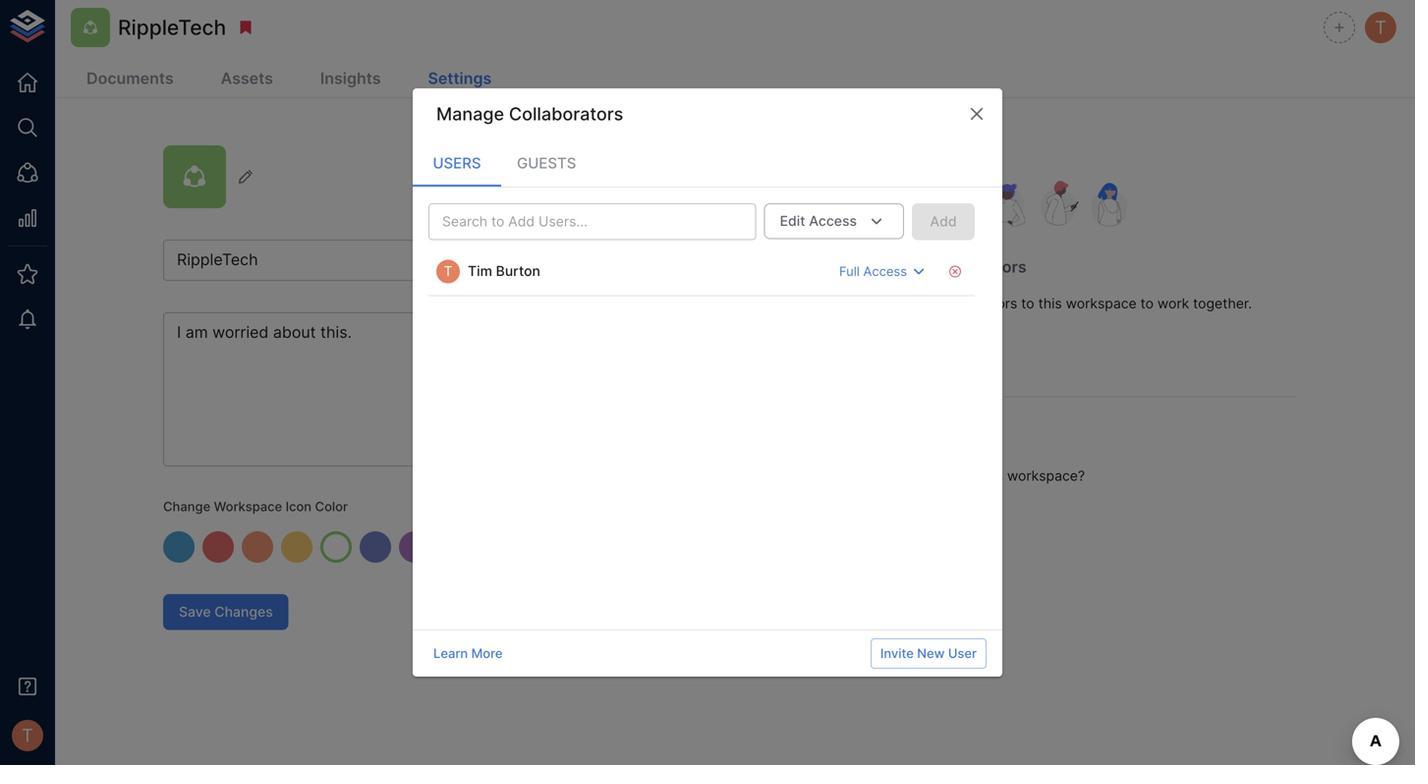 Task type: describe. For each thing, give the bounding box(es) containing it.
change workspace icon color
[[163, 499, 348, 514]]

invite
[[880, 646, 914, 662]]

tim
[[468, 263, 492, 280]]

more
[[471, 646, 503, 662]]

collaborators inside dialog
[[509, 103, 623, 125]]

access for edit access
[[809, 213, 857, 230]]

insights link
[[312, 61, 389, 99]]

Workspace notes are visible to all members and guests. text field
[[163, 313, 721, 467]]

manage collaborators inside dialog
[[436, 103, 623, 125]]

full
[[839, 264, 860, 279]]

guests
[[517, 154, 576, 172]]

save changes button
[[163, 595, 289, 631]]

user
[[948, 646, 977, 662]]

together.
[[1193, 295, 1252, 312]]

add or remove collaborators to this workspace to work together.
[[833, 295, 1252, 312]]

tim burton
[[468, 263, 540, 280]]

documents link
[[79, 61, 181, 99]]

new
[[917, 646, 945, 662]]

full access button
[[834, 256, 936, 287]]

t inside dialog
[[444, 263, 452, 279]]

0 horizontal spatial t
[[22, 725, 33, 747]]

settings
[[428, 69, 492, 88]]

collaborators
[[932, 295, 1017, 312]]

2 horizontal spatial t
[[1375, 17, 1387, 38]]

burton
[[496, 263, 540, 280]]

workspace
[[214, 499, 282, 514]]

icon
[[286, 499, 312, 514]]

workspace?
[[1007, 468, 1085, 484]]

access for full access
[[863, 264, 907, 279]]

edit access
[[780, 213, 857, 230]]

rippletech
[[118, 15, 226, 40]]

workspace
[[1066, 295, 1137, 312]]

guests button
[[501, 140, 592, 187]]

1 horizontal spatial t button
[[1362, 9, 1399, 46]]

1 horizontal spatial to
[[1021, 295, 1034, 312]]

0 horizontal spatial to
[[918, 468, 931, 484]]

documents
[[86, 69, 174, 88]]

color
[[315, 499, 348, 514]]

learn more
[[433, 646, 503, 662]]

users button
[[413, 140, 501, 187]]

invite new user
[[880, 646, 977, 662]]



Task type: locate. For each thing, give the bounding box(es) containing it.
or
[[863, 295, 876, 312]]

manage inside dialog
[[436, 103, 504, 125]]

changes
[[215, 604, 273, 621]]

0 vertical spatial this
[[1038, 295, 1062, 312]]

collaborators up collaborators
[[923, 258, 1027, 277]]

1 horizontal spatial access
[[863, 264, 907, 279]]

manage
[[436, 103, 504, 125], [858, 258, 919, 277]]

do
[[833, 468, 851, 484]]

1 horizontal spatial collaborators
[[923, 258, 1027, 277]]

full access
[[839, 264, 907, 279]]

this
[[1038, 295, 1062, 312], [980, 468, 1003, 484]]

this right 'delete'
[[980, 468, 1003, 484]]

access
[[809, 213, 857, 230], [863, 264, 907, 279]]

assets link
[[213, 61, 281, 99]]

t button
[[1362, 9, 1399, 46], [6, 714, 49, 758]]

this left workspace
[[1038, 295, 1062, 312]]

remove bookmark image
[[237, 19, 255, 36]]

manage collaborators dialog
[[413, 89, 1002, 677]]

to right collaborators
[[1021, 295, 1034, 312]]

manage collaborators
[[436, 103, 623, 125], [858, 258, 1027, 277]]

1 vertical spatial manage collaborators
[[858, 258, 1027, 277]]

manage collaborators up the guests
[[436, 103, 623, 125]]

to
[[1021, 295, 1034, 312], [1141, 295, 1154, 312], [918, 468, 931, 484]]

collaborators up guests button
[[509, 103, 623, 125]]

assets
[[221, 69, 273, 88]]

1 vertical spatial collaborators
[[923, 258, 1027, 277]]

to right want
[[918, 468, 931, 484]]

0 horizontal spatial manage
[[436, 103, 504, 125]]

Search to Add Users... text field
[[434, 209, 718, 234]]

2 vertical spatial t
[[22, 725, 33, 747]]

0 vertical spatial access
[[809, 213, 857, 230]]

edit
[[780, 213, 805, 230]]

0 horizontal spatial access
[[809, 213, 857, 230]]

add
[[833, 295, 859, 312]]

0 vertical spatial collaborators
[[509, 103, 623, 125]]

0 vertical spatial manage collaborators
[[436, 103, 623, 125]]

0 horizontal spatial collaborators
[[509, 103, 623, 125]]

work
[[1158, 295, 1189, 312]]

0 vertical spatial t
[[1375, 17, 1387, 38]]

1 vertical spatial access
[[863, 264, 907, 279]]

0 horizontal spatial manage collaborators
[[436, 103, 623, 125]]

access right full
[[863, 264, 907, 279]]

0 horizontal spatial this
[[980, 468, 1003, 484]]

learn more button
[[428, 639, 508, 669]]

0 vertical spatial manage
[[436, 103, 504, 125]]

1 horizontal spatial this
[[1038, 295, 1062, 312]]

tab list containing users
[[413, 140, 1002, 187]]

manage collaborators up collaborators
[[858, 258, 1027, 277]]

1 horizontal spatial t
[[444, 263, 452, 279]]

manage up remove
[[858, 258, 919, 277]]

Workspace Name text field
[[163, 240, 721, 281]]

1 vertical spatial manage
[[858, 258, 919, 277]]

0 horizontal spatial t button
[[6, 714, 49, 758]]

1 horizontal spatial manage
[[858, 258, 919, 277]]

settings link
[[420, 61, 499, 99]]

t
[[1375, 17, 1387, 38], [444, 263, 452, 279], [22, 725, 33, 747]]

this for to
[[1038, 295, 1062, 312]]

manage down settings link
[[436, 103, 504, 125]]

2 horizontal spatial to
[[1141, 295, 1154, 312]]

users
[[433, 154, 481, 172]]

learn
[[433, 646, 468, 662]]

to left work
[[1141, 295, 1154, 312]]

tab list
[[413, 140, 1002, 187]]

this for delete
[[980, 468, 1003, 484]]

save changes
[[179, 604, 273, 621]]

1 horizontal spatial manage collaborators
[[858, 258, 1027, 277]]

1 vertical spatial t
[[444, 263, 452, 279]]

remove
[[880, 295, 928, 312]]

change
[[163, 499, 211, 514]]

delete
[[935, 468, 976, 484]]

0 vertical spatial t button
[[1362, 9, 1399, 46]]

edit access button
[[764, 204, 904, 239]]

1 vertical spatial this
[[980, 468, 1003, 484]]

collaborators
[[509, 103, 623, 125], [923, 258, 1027, 277]]

insights
[[320, 69, 381, 88]]

want
[[882, 468, 914, 484]]

do you want to delete this workspace?
[[833, 468, 1085, 484]]

access right edit
[[809, 213, 857, 230]]

save
[[179, 604, 211, 621]]

you
[[855, 468, 878, 484]]

1 vertical spatial t button
[[6, 714, 49, 758]]



